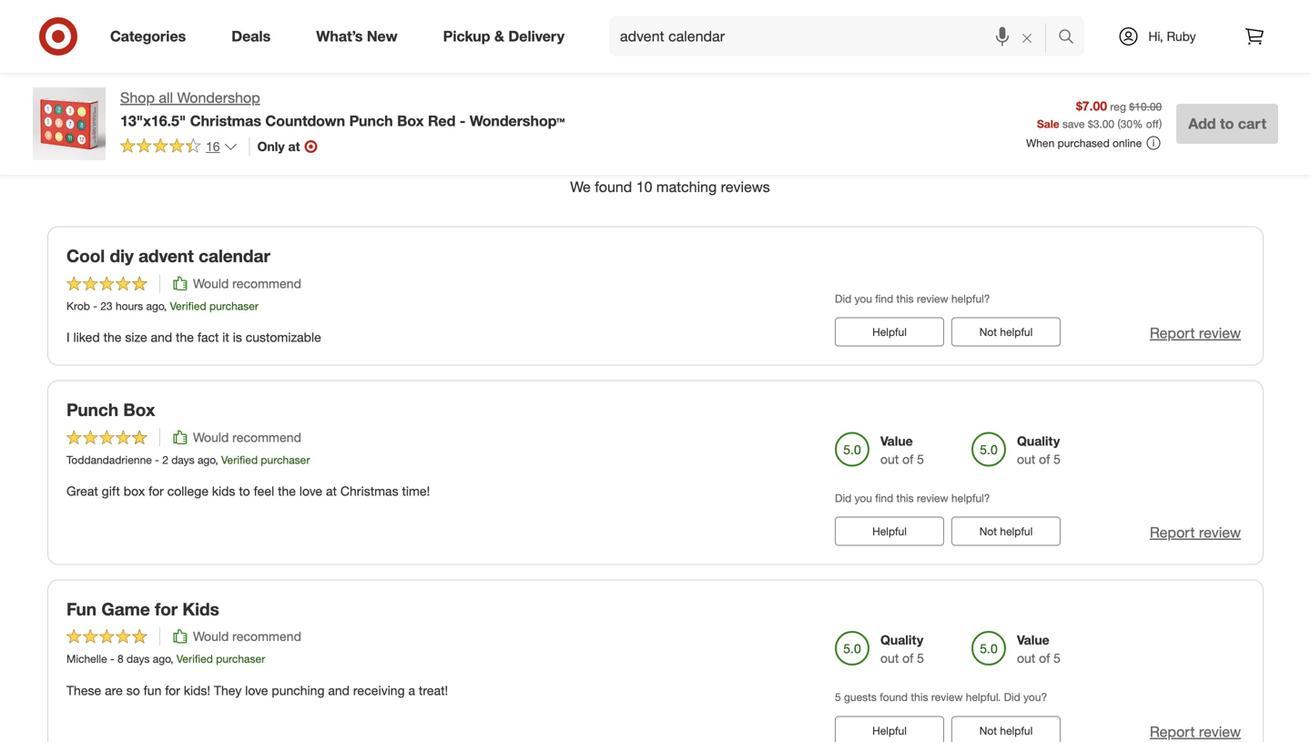 Task type: locate. For each thing, give the bounding box(es) containing it.
a left treat!
[[408, 682, 415, 698]]

deals
[[231, 27, 271, 45]]

1 vertical spatial helpful
[[872, 524, 907, 538]]

helpful for fun game for kids
[[1000, 724, 1033, 737]]

helpful? for would recommend
[[951, 292, 990, 305]]

find for out of 5
[[875, 491, 893, 505]]

kids
[[182, 599, 219, 620]]

did for would recommend
[[835, 292, 851, 305]]

quality
[[1017, 433, 1060, 449], [880, 632, 923, 648]]

3 report review button from the top
[[1150, 721, 1241, 742]]

at right only
[[288, 138, 300, 154]]

ago up kids at the bottom
[[198, 453, 215, 466]]

1 vertical spatial report
[[1150, 523, 1195, 541]]

1 vertical spatial found
[[880, 690, 908, 704]]

0 vertical spatial not helpful button
[[951, 317, 1061, 347]]

2 vertical spatial recommend
[[232, 628, 301, 644]]

did you find this review helpful?
[[835, 292, 990, 305], [835, 491, 990, 505]]

verified
[[1143, 121, 1192, 138], [170, 299, 206, 313], [221, 453, 258, 466], [176, 652, 213, 666]]

3 helpful button from the top
[[835, 716, 944, 742]]

3 helpful from the top
[[872, 724, 907, 737]]

0 vertical spatial did you find this review helpful?
[[835, 292, 990, 305]]

punch box
[[66, 399, 155, 420]]

with
[[1143, 96, 1172, 114]]

1 vertical spatial value
[[1017, 632, 1049, 648]]

-
[[460, 112, 466, 130], [93, 299, 97, 313], [155, 453, 159, 466], [110, 652, 114, 666]]

2 vertical spatial helpful
[[1000, 724, 1033, 737]]

1 horizontal spatial value out of 5
[[1017, 632, 1061, 666]]

, up kids at the bottom
[[215, 453, 218, 466]]

0 vertical spatial at
[[288, 138, 300, 154]]

ago for diy
[[146, 299, 164, 313]]

love right they
[[245, 682, 268, 698]]

report review
[[1150, 324, 1241, 342], [1150, 523, 1241, 541], [1150, 723, 1241, 740]]

to left feel
[[239, 483, 250, 499]]

ruby
[[1167, 28, 1196, 44]]

0 vertical spatial helpful
[[1000, 325, 1033, 339]]

punch right countdown
[[349, 112, 393, 130]]

1 vertical spatial did
[[835, 491, 851, 505]]

report review button
[[1150, 323, 1241, 344], [1150, 522, 1241, 543], [1150, 721, 1241, 742]]

2 vertical spatial would recommend
[[193, 628, 301, 644]]

for
[[149, 483, 164, 499], [155, 599, 178, 620], [165, 682, 180, 698]]

1 not helpful from the top
[[979, 325, 1033, 339]]

2 vertical spatial helpful button
[[835, 716, 944, 742]]

christmas inside shop all wondershop 13"x16.5" christmas countdown punch box red - wondershop™
[[190, 112, 261, 130]]

8
[[117, 652, 124, 666]]

2 you from the top
[[854, 491, 872, 505]]

punch
[[349, 112, 393, 130], [66, 399, 118, 420]]

ago right hours
[[146, 299, 164, 313]]

purchaser up the is at top
[[209, 299, 259, 313]]

found right the 'guests'
[[880, 690, 908, 704]]

christmas left time!
[[340, 483, 398, 499]]

0 vertical spatial find
[[875, 292, 893, 305]]

1 you from the top
[[854, 292, 872, 305]]

michelle
[[66, 652, 107, 666]]

2 helpful from the top
[[1000, 524, 1033, 538]]

fun
[[144, 682, 161, 698]]

5
[[917, 451, 924, 467], [1053, 451, 1061, 467], [917, 650, 924, 666], [1053, 650, 1061, 666], [835, 690, 841, 704]]

categories link
[[95, 16, 209, 56]]

verified up great gift box for college kids to feel the love at christmas time!
[[221, 453, 258, 466]]

0 horizontal spatial found
[[595, 178, 632, 196]]

3 helpful from the top
[[1000, 724, 1033, 737]]

box left red
[[397, 112, 424, 130]]

2 would recommend from the top
[[193, 429, 301, 445]]

0 vertical spatial found
[[595, 178, 632, 196]]

0 horizontal spatial value out of 5
[[880, 433, 924, 467]]

box up toddandadrienne
[[123, 399, 155, 420]]

1 horizontal spatial a
[[649, 32, 655, 45]]

ago for game
[[153, 652, 170, 666]]

2 helpful? from the top
[[951, 491, 990, 505]]

1 vertical spatial days
[[127, 652, 150, 666]]

verified for punch box
[[221, 453, 258, 466]]

would up toddandadrienne - 2 days ago , verified purchaser
[[193, 429, 229, 445]]

1 horizontal spatial box
[[397, 112, 424, 130]]

0 vertical spatial helpful?
[[951, 292, 990, 305]]

0 vertical spatial quality out of 5
[[1017, 433, 1061, 467]]

pickup & delivery
[[443, 27, 564, 45]]

not helpful
[[979, 325, 1033, 339], [979, 524, 1033, 538], [979, 724, 1033, 737]]

1 vertical spatial report review
[[1150, 523, 1241, 541]]

2 helpful from the top
[[872, 524, 907, 538]]

pickup & delivery link
[[428, 16, 587, 56]]

not helpful button
[[951, 317, 1061, 347], [951, 517, 1061, 546], [951, 716, 1061, 742]]

- left 8
[[110, 652, 114, 666]]

the
[[103, 329, 122, 345], [176, 329, 194, 345], [278, 483, 296, 499]]

not helpful button for punch box
[[951, 517, 1061, 546]]

fact
[[197, 329, 219, 345]]

- left 23 on the top left
[[93, 299, 97, 313]]

1 vertical spatial a
[[408, 682, 415, 698]]

%
[[1133, 117, 1143, 131]]

recommend up these are so fun for kids! they love punching and receiving a treat!
[[232, 628, 301, 644]]

a
[[649, 32, 655, 45], [408, 682, 415, 698]]

0 horizontal spatial quality
[[880, 632, 923, 648]]

diy
[[110, 246, 134, 266]]

0 horizontal spatial at
[[288, 138, 300, 154]]

1 recommend from the top
[[232, 275, 301, 291]]

for right fun
[[165, 682, 180, 698]]

1 helpful? from the top
[[951, 292, 990, 305]]

2 did you find this review helpful? from the top
[[835, 491, 990, 505]]

did you find this review helpful? for would recommend
[[835, 292, 990, 305]]

3 not helpful button from the top
[[951, 716, 1061, 742]]

1 vertical spatial not helpful button
[[951, 517, 1061, 546]]

1 horizontal spatial love
[[299, 483, 322, 499]]

would recommend for cool diy advent calendar
[[193, 275, 301, 291]]

wondershop
[[177, 89, 260, 107]]

1 helpful from the top
[[872, 325, 907, 339]]

1 vertical spatial report review button
[[1150, 522, 1241, 543]]

write
[[619, 32, 646, 45]]

1 did you find this review helpful? from the top
[[835, 292, 990, 305]]

2 not helpful from the top
[[979, 524, 1033, 538]]

great gift box for college kids to feel the love at christmas time!
[[66, 483, 430, 499]]

3 report from the top
[[1150, 723, 1195, 740]]

0 vertical spatial purchaser
[[209, 299, 259, 313]]

What can we help you find? suggestions appear below search field
[[609, 16, 1062, 56]]

found left 10
[[595, 178, 632, 196]]

)
[[1159, 117, 1162, 131]]

2 vertical spatial not
[[979, 724, 997, 737]]

Verified purchases checkbox
[[1118, 121, 1136, 139]]

- left 2
[[155, 453, 159, 466]]

the left size
[[103, 329, 122, 345]]

the right feel
[[278, 483, 296, 499]]

1 vertical spatial love
[[245, 682, 268, 698]]

, right 8
[[170, 652, 173, 666]]

recommend up feel
[[232, 429, 301, 445]]

2 vertical spatial this
[[911, 690, 928, 704]]

1 horizontal spatial and
[[328, 682, 350, 698]]

0 vertical spatial report
[[1150, 324, 1195, 342]]

1 vertical spatial to
[[239, 483, 250, 499]]

treat!
[[419, 682, 448, 698]]

2 vertical spatial not helpful
[[979, 724, 1033, 737]]

0 vertical spatial a
[[649, 32, 655, 45]]

so
[[126, 682, 140, 698]]

christmas down wondershop at left
[[190, 112, 261, 130]]

(
[[1118, 117, 1120, 131]]

2 vertical spatial ago
[[153, 652, 170, 666]]

2 find from the top
[[875, 491, 893, 505]]

guests
[[844, 690, 877, 704]]

3 not helpful from the top
[[979, 724, 1033, 737]]

at
[[288, 138, 300, 154], [326, 483, 337, 499]]

would for fun game for kids
[[193, 628, 229, 644]]

save
[[1062, 117, 1085, 131]]

2 vertical spatial helpful
[[872, 724, 907, 737]]

at right feel
[[326, 483, 337, 499]]

0 vertical spatial love
[[299, 483, 322, 499]]

purchased
[[1058, 136, 1110, 150]]

2 report review from the top
[[1150, 523, 1241, 541]]

0 vertical spatial report review button
[[1150, 323, 1241, 344]]

1 horizontal spatial ,
[[170, 652, 173, 666]]

0 horizontal spatial box
[[123, 399, 155, 420]]

3 recommend from the top
[[232, 628, 301, 644]]

1 vertical spatial box
[[123, 399, 155, 420]]

0 vertical spatial would
[[193, 275, 229, 291]]

the left fact
[[176, 329, 194, 345]]

helpful for fun game for kids
[[872, 724, 907, 737]]

1 vertical spatial helpful?
[[951, 491, 990, 505]]

3 would recommend from the top
[[193, 628, 301, 644]]

1 vertical spatial ,
[[215, 453, 218, 466]]

0 vertical spatial ,
[[164, 299, 167, 313]]

purchaser
[[209, 299, 259, 313], [261, 453, 310, 466], [216, 652, 265, 666]]

when
[[1026, 136, 1055, 150]]

1 vertical spatial ago
[[198, 453, 215, 466]]

0 vertical spatial helpful button
[[835, 317, 944, 347]]

punching
[[272, 682, 325, 698]]

1 vertical spatial you
[[854, 491, 872, 505]]

3 report review from the top
[[1150, 723, 1241, 740]]

purchaser for fun game for kids
[[216, 652, 265, 666]]

2 not helpful button from the top
[[951, 517, 1061, 546]]

0 horizontal spatial christmas
[[190, 112, 261, 130]]

customizable
[[246, 329, 321, 345]]

0 vertical spatial days
[[171, 453, 194, 466]]

1 would from the top
[[193, 275, 229, 291]]

1 find from the top
[[875, 292, 893, 305]]

3 not from the top
[[979, 724, 997, 737]]

would recommend down kids
[[193, 628, 301, 644]]

days right 2
[[171, 453, 194, 466]]

did for out of 5
[[835, 491, 851, 505]]

purchases
[[1196, 121, 1264, 138]]

love right feel
[[299, 483, 322, 499]]

punch up toddandadrienne
[[66, 399, 118, 420]]

days right 8
[[127, 652, 150, 666]]

would recommend down calendar
[[193, 275, 301, 291]]

0 vertical spatial recommend
[[232, 275, 301, 291]]

1 vertical spatial not
[[979, 524, 997, 538]]

, right hours
[[164, 299, 167, 313]]

1 vertical spatial find
[[875, 491, 893, 505]]

1 vertical spatial not helpful
[[979, 524, 1033, 538]]

1 horizontal spatial found
[[880, 690, 908, 704]]

1 horizontal spatial quality out of 5
[[1017, 433, 1061, 467]]

ago up fun
[[153, 652, 170, 666]]

0 vertical spatial did
[[835, 292, 851, 305]]

1 helpful button from the top
[[835, 317, 944, 347]]

this
[[896, 292, 914, 305], [896, 491, 914, 505], [911, 690, 928, 704]]

write a review button
[[611, 24, 700, 53]]

- right red
[[460, 112, 466, 130]]

only at
[[257, 138, 300, 154]]

shop
[[120, 89, 155, 107]]

off
[[1146, 117, 1159, 131]]

would down calendar
[[193, 275, 229, 291]]

0 vertical spatial value
[[880, 433, 913, 449]]

3 would from the top
[[193, 628, 229, 644]]

verified for cool diy advent calendar
[[170, 299, 206, 313]]

cool diy advent calendar
[[66, 246, 270, 266]]

verified down with
[[1143, 121, 1192, 138]]

2 helpful button from the top
[[835, 517, 944, 546]]

would recommend up great gift box for college kids to feel the love at christmas time!
[[193, 429, 301, 445]]

1 vertical spatial recommend
[[232, 429, 301, 445]]

are
[[105, 682, 123, 698]]

1 vertical spatial purchaser
[[261, 453, 310, 466]]

purchaser up they
[[216, 652, 265, 666]]

0 vertical spatial ago
[[146, 299, 164, 313]]

0 horizontal spatial to
[[239, 483, 250, 499]]

1 helpful from the top
[[1000, 325, 1033, 339]]

box inside shop all wondershop 13"x16.5" christmas countdown punch box red - wondershop™
[[397, 112, 424, 130]]

recommend down calendar
[[232, 275, 301, 291]]

2 vertical spatial would
[[193, 628, 229, 644]]

0 vertical spatial quality
[[1017, 433, 1060, 449]]

would down kids
[[193, 628, 229, 644]]

with photos
[[1143, 96, 1222, 114]]

find
[[875, 292, 893, 305], [875, 491, 893, 505]]

1 vertical spatial and
[[328, 682, 350, 698]]

0 horizontal spatial days
[[127, 652, 150, 666]]

photos
[[1176, 96, 1222, 114]]

1 vertical spatial helpful
[[1000, 524, 1033, 538]]

would for cool diy advent calendar
[[193, 275, 229, 291]]

recommend
[[232, 275, 301, 291], [232, 429, 301, 445], [232, 628, 301, 644]]

2 vertical spatial ,
[[170, 652, 173, 666]]

these are so fun for kids! they love punching and receiving a treat!
[[66, 682, 448, 698]]

of
[[902, 451, 913, 467], [1039, 451, 1050, 467], [902, 650, 913, 666], [1039, 650, 1050, 666]]

0 vertical spatial box
[[397, 112, 424, 130]]

hi,
[[1148, 28, 1163, 44]]

2 report review button from the top
[[1150, 522, 1241, 543]]

for left kids
[[155, 599, 178, 620]]

verified up "kids!"
[[176, 652, 213, 666]]

recommend for fun game for kids
[[232, 628, 301, 644]]

helpful button for fun game for kids
[[835, 716, 944, 742]]

2 report from the top
[[1150, 523, 1195, 541]]

2 horizontal spatial ,
[[215, 453, 218, 466]]

report
[[1150, 324, 1195, 342], [1150, 523, 1195, 541], [1150, 723, 1195, 740]]

1 horizontal spatial days
[[171, 453, 194, 466]]

purchaser for punch box
[[261, 453, 310, 466]]

to right add
[[1220, 115, 1234, 132]]

verified up i liked the size and the fact it is customizable
[[170, 299, 206, 313]]

0 vertical spatial and
[[151, 329, 172, 345]]

0 vertical spatial not helpful
[[979, 325, 1033, 339]]

1 vertical spatial at
[[326, 483, 337, 499]]

2 recommend from the top
[[232, 429, 301, 445]]

a right write
[[649, 32, 655, 45]]

did
[[835, 292, 851, 305], [835, 491, 851, 505], [1004, 690, 1020, 704]]

quality out of 5
[[1017, 433, 1061, 467], [880, 632, 924, 666]]

purchaser for cool diy advent calendar
[[209, 299, 259, 313]]

2 not from the top
[[979, 524, 997, 538]]

1 would recommend from the top
[[193, 275, 301, 291]]

value out of 5
[[880, 433, 924, 467], [1017, 632, 1061, 666]]

not
[[979, 325, 997, 339], [979, 524, 997, 538], [979, 724, 997, 737]]

add to cart
[[1188, 115, 1266, 132]]

find for would recommend
[[875, 292, 893, 305]]

2 vertical spatial did
[[1004, 690, 1020, 704]]

0 horizontal spatial punch
[[66, 399, 118, 420]]

wondershop™
[[470, 112, 565, 130]]

0 vertical spatial value out of 5
[[880, 433, 924, 467]]

for right box
[[149, 483, 164, 499]]

this for punch box
[[896, 491, 914, 505]]

- for punch box
[[155, 453, 159, 466]]

1 vertical spatial quality
[[880, 632, 923, 648]]

recommend for punch box
[[232, 429, 301, 445]]

2
[[162, 453, 168, 466]]

purchaser up feel
[[261, 453, 310, 466]]

0 horizontal spatial quality out of 5
[[880, 632, 924, 666]]

and left receiving
[[328, 682, 350, 698]]

0 vertical spatial would recommend
[[193, 275, 301, 291]]

and right size
[[151, 329, 172, 345]]

2 vertical spatial purchaser
[[216, 652, 265, 666]]

2 vertical spatial report review button
[[1150, 721, 1241, 742]]

2 would from the top
[[193, 429, 229, 445]]

you?
[[1023, 690, 1047, 704]]

$
[[1088, 117, 1093, 131]]

0 horizontal spatial and
[[151, 329, 172, 345]]

not for punch box
[[979, 524, 997, 538]]

fun
[[66, 599, 97, 620]]

only
[[257, 138, 285, 154]]

christmas
[[190, 112, 261, 130], [340, 483, 398, 499]]



Task type: vqa. For each thing, say whether or not it's contained in the screenshot.
third the "Not helpful" from the bottom of the page
yes



Task type: describe. For each thing, give the bounding box(es) containing it.
kids!
[[184, 682, 210, 698]]

sale
[[1037, 117, 1059, 131]]

1 horizontal spatial value
[[1017, 632, 1049, 648]]

reg
[[1110, 100, 1126, 113]]

not helpful for punch box
[[979, 524, 1033, 538]]

days for game
[[127, 652, 150, 666]]

1 horizontal spatial quality
[[1017, 433, 1060, 449]]

1 vertical spatial christmas
[[340, 483, 398, 499]]

these
[[66, 682, 101, 698]]

With photos checkbox
[[1118, 96, 1136, 114]]

0 vertical spatial for
[[149, 483, 164, 499]]

all
[[159, 89, 173, 107]]

report review button for fun game for kids
[[1150, 721, 1241, 742]]

punch inside shop all wondershop 13"x16.5" christmas countdown punch box red - wondershop™
[[349, 112, 393, 130]]

game
[[101, 599, 150, 620]]

you for out of 5
[[854, 491, 872, 505]]

search button
[[1050, 16, 1093, 60]]

report for punch box
[[1150, 523, 1195, 541]]

helpful button for punch box
[[835, 517, 944, 546]]

1 not from the top
[[979, 325, 997, 339]]

liked
[[73, 329, 100, 345]]

countdown
[[265, 112, 345, 130]]

they
[[214, 682, 242, 698]]

23
[[100, 299, 113, 313]]

when purchased online
[[1026, 136, 1142, 150]]

red
[[428, 112, 456, 130]]

$7.00
[[1076, 98, 1107, 114]]

13"x16.5"
[[120, 112, 186, 130]]

what's new
[[316, 27, 398, 45]]

toddandadrienne - 2 days ago , verified purchaser
[[66, 453, 310, 466]]

helpful? for out of 5
[[951, 491, 990, 505]]

- inside shop all wondershop 13"x16.5" christmas countdown punch box red - wondershop™
[[460, 112, 466, 130]]

cool
[[66, 246, 105, 266]]

size
[[125, 329, 147, 345]]

0 horizontal spatial love
[[245, 682, 268, 698]]

, for diy
[[164, 299, 167, 313]]

ago for box
[[198, 453, 215, 466]]

you for would recommend
[[854, 292, 872, 305]]

hi, ruby
[[1148, 28, 1196, 44]]

hours
[[116, 299, 143, 313]]

report review button for punch box
[[1150, 522, 1241, 543]]

matching
[[656, 178, 717, 196]]

box
[[124, 483, 145, 499]]

feel
[[254, 483, 274, 499]]

time!
[[402, 483, 430, 499]]

16
[[206, 138, 220, 154]]

0 horizontal spatial the
[[103, 329, 122, 345]]

1 report review from the top
[[1150, 324, 1241, 342]]

- for cool diy advent calendar
[[93, 299, 97, 313]]

i liked the size and the fact it is customizable
[[66, 329, 321, 345]]

calendar
[[199, 246, 270, 266]]

helpful for punch box
[[872, 524, 907, 538]]

, for box
[[215, 453, 218, 466]]

would for punch box
[[193, 429, 229, 445]]

1 vertical spatial for
[[155, 599, 178, 620]]

helpful for punch box
[[1000, 524, 1033, 538]]

&
[[494, 27, 504, 45]]

1 report review button from the top
[[1150, 323, 1241, 344]]

10
[[636, 178, 652, 196]]

, for game
[[170, 652, 173, 666]]

3.00
[[1093, 117, 1114, 131]]

online
[[1113, 136, 1142, 150]]

add to cart button
[[1176, 104, 1278, 144]]

not helpful button for fun game for kids
[[951, 716, 1061, 742]]

gift
[[102, 483, 120, 499]]

1 vertical spatial quality out of 5
[[880, 632, 924, 666]]

not helpful for fun game for kids
[[979, 724, 1033, 737]]

verified purchases
[[1143, 121, 1264, 138]]

michelle - 8 days ago , verified purchaser
[[66, 652, 265, 666]]

krob - 23 hours ago , verified purchaser
[[66, 299, 259, 313]]

categories
[[110, 27, 186, 45]]

1 not helpful button from the top
[[951, 317, 1061, 347]]

a inside button
[[649, 32, 655, 45]]

it
[[222, 329, 229, 345]]

search
[[1050, 29, 1093, 47]]

5 guests found this review helpful. did you?
[[835, 690, 1047, 704]]

image of 13"x16.5" christmas countdown punch box red - wondershop™ image
[[33, 87, 106, 160]]

we
[[570, 178, 591, 196]]

this for fun game for kids
[[911, 690, 928, 704]]

review inside button
[[658, 32, 692, 45]]

not for fun game for kids
[[979, 724, 997, 737]]

toddandadrienne
[[66, 453, 152, 466]]

verified for fun game for kids
[[176, 652, 213, 666]]

cart
[[1238, 115, 1266, 132]]

2 vertical spatial for
[[165, 682, 180, 698]]

2 horizontal spatial the
[[278, 483, 296, 499]]

0 horizontal spatial value
[[880, 433, 913, 449]]

report review for punch box
[[1150, 523, 1241, 541]]

advent
[[139, 246, 194, 266]]

krob
[[66, 299, 90, 313]]

did you find this review helpful? for out of 5
[[835, 491, 990, 505]]

kids
[[212, 483, 235, 499]]

delivery
[[508, 27, 564, 45]]

pickup
[[443, 27, 490, 45]]

days for box
[[171, 453, 194, 466]]

recommend for cool diy advent calendar
[[232, 275, 301, 291]]

- for fun game for kids
[[110, 652, 114, 666]]

fun game for kids
[[66, 599, 219, 620]]

what's
[[316, 27, 363, 45]]

report for fun game for kids
[[1150, 723, 1195, 740]]

shop all wondershop 13"x16.5" christmas countdown punch box red - wondershop™
[[120, 89, 565, 130]]

i
[[66, 329, 70, 345]]

1 horizontal spatial the
[[176, 329, 194, 345]]

deals link
[[216, 16, 293, 56]]

would recommend for punch box
[[193, 429, 301, 445]]

16 link
[[120, 137, 238, 158]]

$10.00
[[1129, 100, 1162, 113]]

to inside button
[[1220, 115, 1234, 132]]

new
[[367, 27, 398, 45]]

0 horizontal spatial a
[[408, 682, 415, 698]]

write a review
[[619, 32, 692, 45]]

0 vertical spatial this
[[896, 292, 914, 305]]

1 horizontal spatial at
[[326, 483, 337, 499]]

1 report from the top
[[1150, 324, 1195, 342]]

college
[[167, 483, 208, 499]]

what's new link
[[301, 16, 420, 56]]

report review for fun game for kids
[[1150, 723, 1241, 740]]

1 vertical spatial value out of 5
[[1017, 632, 1061, 666]]

would recommend for fun game for kids
[[193, 628, 301, 644]]

is
[[233, 329, 242, 345]]



